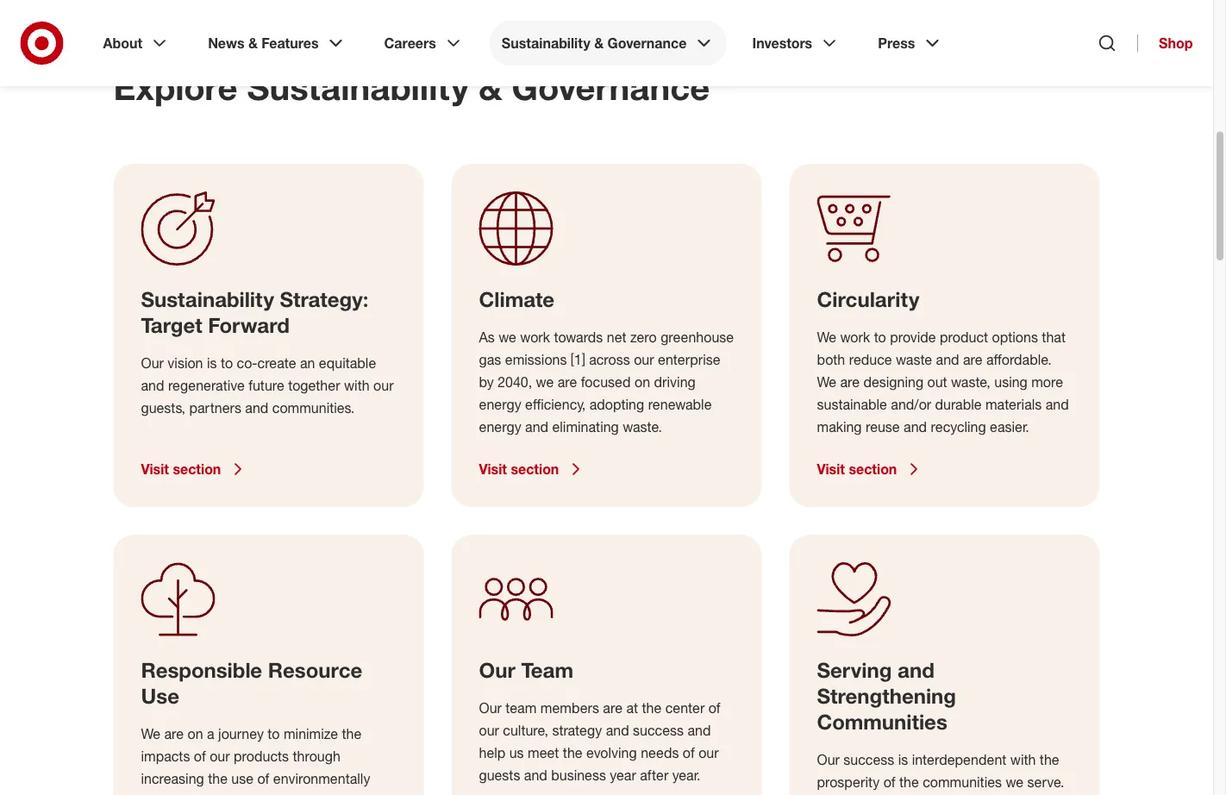 Task type: describe. For each thing, give the bounding box(es) containing it.
the left communities
[[900, 774, 919, 791]]

communities.
[[272, 399, 355, 416]]

our up help at the left bottom of page
[[479, 722, 499, 739]]

to inside we work to provide product options that both reduce waste and are affordable. we are designing out waste, using more sustainable and/or durable materials and making reuse and recycling easier.
[[874, 329, 887, 345]]

our for our team
[[479, 658, 516, 683]]

news & features link
[[196, 21, 358, 66]]

reduce
[[849, 351, 893, 368]]

the up serve.
[[1040, 751, 1060, 768]]

impacts
[[141, 748, 190, 765]]

are up the waste,
[[964, 351, 983, 368]]

circularity
[[817, 287, 920, 312]]

our inside the as we work towards net zero greenhouse gas emissions [1] across our enterprise by 2040, we are focused on driving energy efficiency, adopting renewable energy and eliminating waste.
[[634, 351, 654, 368]]

use
[[232, 770, 254, 787]]

responsible resource use
[[141, 658, 363, 709]]

our for our vision is to co-create an equitable and regenerative future together with our guests, partners and communities.
[[141, 355, 164, 371]]

create
[[258, 355, 296, 371]]

& for features
[[248, 35, 258, 51]]

durable
[[936, 396, 982, 413]]

waste
[[896, 351, 933, 368]]

the up materials,
[[208, 770, 228, 787]]

and down the and/or
[[904, 418, 927, 435]]

investors link
[[741, 21, 852, 66]]

a
[[207, 725, 215, 742]]

minimize
[[284, 725, 338, 742]]

emissions
[[505, 351, 567, 368]]

to inside the we are on a journey to minimize the impacts of our products through increasing the use of environmentally preferred materials, eliminating wa
[[268, 725, 280, 742]]

future
[[249, 377, 284, 394]]

careers
[[384, 35, 436, 51]]

target
[[141, 313, 202, 338]]

shop link
[[1138, 35, 1193, 52]]

section for sustainability strategy: target forward
[[173, 461, 221, 477]]

gas
[[479, 351, 501, 368]]

strategy
[[552, 722, 602, 739]]

reuse
[[866, 418, 900, 435]]

our inside the we are on a journey to minimize the impacts of our products through increasing the use of environmentally preferred materials, eliminating wa
[[210, 748, 230, 765]]

[1]
[[571, 351, 585, 368]]

careers link
[[372, 21, 476, 66]]

visit for sustainability strategy: target forward
[[141, 461, 169, 477]]

1 vertical spatial we
[[817, 374, 837, 390]]

communities
[[817, 710, 948, 735]]

the right at
[[642, 700, 662, 716]]

serve.
[[1028, 774, 1065, 791]]

using
[[995, 374, 1028, 390]]

recycling
[[931, 418, 987, 435]]

products
[[234, 748, 289, 765]]

together
[[288, 377, 340, 394]]

and inside serving and strengthening communities
[[898, 658, 935, 683]]

visit section for circularity
[[817, 461, 897, 477]]

needs
[[641, 744, 679, 761]]

and up evolving
[[606, 722, 629, 739]]

visit section for climate
[[479, 461, 559, 477]]

across
[[589, 351, 630, 368]]

product
[[940, 329, 989, 345]]

waste,
[[952, 374, 991, 390]]

1 horizontal spatial &
[[479, 66, 502, 108]]

guests,
[[141, 399, 186, 416]]

vision
[[168, 355, 203, 371]]

strengthening
[[817, 684, 957, 709]]

meet
[[528, 744, 559, 761]]

shop
[[1159, 35, 1193, 51]]

eliminating inside the we are on a journey to minimize the impacts of our products through increasing the use of environmentally preferred materials, eliminating wa
[[265, 793, 332, 795]]

us
[[510, 744, 524, 761]]

our success is interdependent with the prosperity of the communities we serve.
[[817, 751, 1065, 791]]

investors
[[753, 35, 813, 51]]

and down meet
[[524, 767, 548, 784]]

options
[[993, 329, 1039, 345]]

sustainability for sustainability strategy: target forward
[[141, 287, 274, 312]]

explore sustainability & governance
[[113, 66, 710, 108]]

after
[[640, 767, 669, 784]]

work inside we work to provide product options that both reduce waste and are affordable. we are designing out waste, using more sustainable and/or durable materials and making reuse and recycling easier.
[[841, 329, 871, 345]]

success inside the 'our success is interdependent with the prosperity of the communities we serve.'
[[844, 751, 895, 768]]

serving and strengthening communities
[[817, 658, 957, 735]]

2040,
[[498, 374, 532, 390]]

and down more
[[1046, 396, 1069, 413]]

news
[[208, 35, 245, 51]]

our up year.
[[699, 744, 719, 761]]

forward
[[208, 313, 290, 338]]

journey
[[218, 725, 264, 742]]

evolving
[[587, 744, 637, 761]]

success inside our team members are at the center of our culture, strategy and success and help us meet the evolving needs of our guests and business year after year.
[[633, 722, 684, 739]]

communities
[[923, 774, 1002, 791]]

our for our team members are at the center of our culture, strategy and success and help us meet the evolving needs of our guests and business year after year.
[[479, 700, 502, 716]]

help
[[479, 744, 506, 761]]

use
[[141, 684, 179, 709]]

net
[[607, 329, 627, 345]]

adopting
[[590, 396, 645, 413]]

our team members are at the center of our culture, strategy and success and help us meet the evolving needs of our guests and business year after year.
[[479, 700, 721, 784]]

section for circularity
[[849, 461, 897, 477]]

preferred
[[141, 793, 198, 795]]

driving
[[654, 374, 696, 390]]

members
[[541, 700, 599, 716]]

provide
[[890, 329, 937, 345]]

of right "use"
[[257, 770, 269, 787]]

greenhouse
[[661, 329, 734, 345]]

we work to provide product options that both reduce waste and are affordable. we are designing out waste, using more sustainable and/or durable materials and making reuse and recycling easier.
[[817, 329, 1069, 435]]

of up year.
[[683, 744, 695, 761]]

with inside the 'our success is interdependent with the prosperity of the communities we serve.'
[[1011, 751, 1036, 768]]

focused
[[581, 374, 631, 390]]

are inside our team members are at the center of our culture, strategy and success and help us meet the evolving needs of our guests and business year after year.
[[603, 700, 623, 716]]

sustainability strategy: target forward
[[141, 287, 369, 338]]

equitable
[[319, 355, 376, 371]]

easier.
[[990, 418, 1030, 435]]

visit for climate
[[479, 461, 507, 477]]

our inside our vision is to co-create an equitable and regenerative future together with our guests, partners and communities.
[[374, 377, 394, 394]]

& for governance
[[595, 35, 604, 51]]

both
[[817, 351, 846, 368]]

eliminating inside the as we work towards net zero greenhouse gas emissions [1] across our enterprise by 2040, we are focused on driving energy efficiency, adopting renewable energy and eliminating waste.
[[553, 418, 619, 435]]

of right center
[[709, 700, 721, 716]]

2 energy from the top
[[479, 418, 522, 435]]

we for circularity
[[817, 329, 837, 345]]



Task type: vqa. For each thing, say whether or not it's contained in the screenshot.
'Our' corresponding to Our Team
yes



Task type: locate. For each thing, give the bounding box(es) containing it.
energy
[[479, 396, 522, 413], [479, 418, 522, 435]]

2 vertical spatial we
[[141, 725, 161, 742]]

materials,
[[202, 793, 262, 795]]

affordable.
[[987, 351, 1052, 368]]

1 horizontal spatial on
[[635, 374, 650, 390]]

team
[[506, 700, 537, 716]]

section for climate
[[511, 461, 559, 477]]

zero
[[631, 329, 657, 345]]

of right prosperity
[[884, 774, 896, 791]]

at
[[627, 700, 638, 716]]

3 visit section from the left
[[817, 461, 897, 477]]

center
[[666, 700, 705, 716]]

2 visit section from the left
[[479, 461, 559, 477]]

sustainability inside 'sustainability & governance' link
[[502, 35, 591, 51]]

1 vertical spatial governance
[[512, 66, 710, 108]]

0 vertical spatial on
[[635, 374, 650, 390]]

1 horizontal spatial visit section
[[479, 461, 559, 477]]

resource
[[268, 658, 363, 683]]

0 horizontal spatial visit
[[141, 461, 169, 477]]

2 horizontal spatial &
[[595, 35, 604, 51]]

is for communities
[[899, 751, 909, 768]]

with inside our vision is to co-create an equitable and regenerative future together with our guests, partners and communities.
[[344, 377, 370, 394]]

on left driving
[[635, 374, 650, 390]]

visit section link down communities.
[[141, 459, 396, 480]]

as
[[479, 329, 495, 345]]

partners
[[189, 399, 241, 416]]

co-
[[237, 355, 258, 371]]

we
[[817, 329, 837, 345], [817, 374, 837, 390], [141, 725, 161, 742]]

we left serve.
[[1006, 774, 1024, 791]]

0 horizontal spatial eliminating
[[265, 793, 332, 795]]

our
[[141, 355, 164, 371], [479, 658, 516, 683], [479, 700, 502, 716], [817, 751, 840, 768]]

1 visit section link from the left
[[141, 459, 396, 480]]

0 vertical spatial sustainability
[[502, 35, 591, 51]]

visit section link for sustainability strategy: target forward
[[141, 459, 396, 480]]

1 horizontal spatial is
[[899, 751, 909, 768]]

0 horizontal spatial visit section link
[[141, 459, 396, 480]]

0 vertical spatial success
[[633, 722, 684, 739]]

is inside our vision is to co-create an equitable and regenerative future together with our guests, partners and communities.
[[207, 355, 217, 371]]

&
[[248, 35, 258, 51], [595, 35, 604, 51], [479, 66, 502, 108]]

sustainable
[[817, 396, 888, 413]]

we down both
[[817, 374, 837, 390]]

and inside the as we work towards net zero greenhouse gas emissions [1] across our enterprise by 2040, we are focused on driving energy efficiency, adopting renewable energy and eliminating waste.
[[525, 418, 549, 435]]

2 vertical spatial we
[[1006, 774, 1024, 791]]

and up guests,
[[141, 377, 164, 394]]

are down [1]
[[558, 374, 577, 390]]

to left co-
[[221, 355, 233, 371]]

1 vertical spatial to
[[221, 355, 233, 371]]

visit section down efficiency,
[[479, 461, 559, 477]]

out
[[928, 374, 948, 390]]

1 horizontal spatial we
[[536, 374, 554, 390]]

1 horizontal spatial visit section link
[[479, 459, 735, 480]]

with
[[344, 377, 370, 394], [1011, 751, 1036, 768]]

0 horizontal spatial on
[[188, 725, 203, 742]]

the
[[642, 700, 662, 716], [342, 725, 362, 742], [563, 744, 583, 761], [1040, 751, 1060, 768], [208, 770, 228, 787], [900, 774, 919, 791]]

2 horizontal spatial we
[[1006, 774, 1024, 791]]

1 section from the left
[[173, 461, 221, 477]]

1 vertical spatial eliminating
[[265, 793, 332, 795]]

visit section
[[141, 461, 221, 477], [479, 461, 559, 477], [817, 461, 897, 477]]

making
[[817, 418, 862, 435]]

1 work from the left
[[520, 329, 550, 345]]

1 visit from the left
[[141, 461, 169, 477]]

success
[[633, 722, 684, 739], [844, 751, 895, 768]]

section down partners
[[173, 461, 221, 477]]

2 horizontal spatial visit section link
[[817, 459, 1073, 480]]

we inside the 'our success is interdependent with the prosperity of the communities we serve.'
[[1006, 774, 1024, 791]]

year
[[610, 767, 636, 784]]

with down equitable
[[344, 377, 370, 394]]

and down efficiency,
[[525, 418, 549, 435]]

and up out
[[936, 351, 960, 368]]

0 horizontal spatial we
[[499, 329, 517, 345]]

to up products
[[268, 725, 280, 742]]

2 horizontal spatial section
[[849, 461, 897, 477]]

visit section link down waste. in the right bottom of the page
[[479, 459, 735, 480]]

0 vertical spatial we
[[817, 329, 837, 345]]

our down equitable
[[374, 377, 394, 394]]

our vision is to co-create an equitable and regenerative future together with our guests, partners and communities.
[[141, 355, 394, 416]]

are inside the as we work towards net zero greenhouse gas emissions [1] across our enterprise by 2040, we are focused on driving energy efficiency, adopting renewable energy and eliminating waste.
[[558, 374, 577, 390]]

our up prosperity
[[817, 751, 840, 768]]

is down communities
[[899, 751, 909, 768]]

we
[[499, 329, 517, 345], [536, 374, 554, 390], [1006, 774, 1024, 791]]

1 vertical spatial we
[[536, 374, 554, 390]]

1 vertical spatial is
[[899, 751, 909, 768]]

to
[[874, 329, 887, 345], [221, 355, 233, 371], [268, 725, 280, 742]]

0 vertical spatial we
[[499, 329, 517, 345]]

visit section for sustainability strategy: target forward
[[141, 461, 221, 477]]

1 vertical spatial success
[[844, 751, 895, 768]]

increasing
[[141, 770, 204, 787]]

our inside our vision is to co-create an equitable and regenerative future together with our guests, partners and communities.
[[141, 355, 164, 371]]

we up both
[[817, 329, 837, 345]]

year.
[[673, 767, 701, 784]]

work up emissions
[[520, 329, 550, 345]]

visit section link down recycling
[[817, 459, 1073, 480]]

designing
[[864, 374, 924, 390]]

0 horizontal spatial success
[[633, 722, 684, 739]]

0 vertical spatial is
[[207, 355, 217, 371]]

climate
[[479, 287, 555, 312]]

2 vertical spatial to
[[268, 725, 280, 742]]

about
[[103, 35, 142, 51]]

are up impacts
[[164, 725, 184, 742]]

of inside the 'our success is interdependent with the prosperity of the communities we serve.'
[[884, 774, 896, 791]]

team
[[521, 658, 574, 683]]

to inside our vision is to co-create an equitable and regenerative future together with our guests, partners and communities.
[[221, 355, 233, 371]]

as we work towards net zero greenhouse gas emissions [1] across our enterprise by 2040, we are focused on driving energy efficiency, adopting renewable energy and eliminating waste.
[[479, 329, 734, 435]]

work up reduce
[[841, 329, 871, 345]]

1 horizontal spatial eliminating
[[553, 418, 619, 435]]

are up sustainable
[[841, 374, 860, 390]]

of right impacts
[[194, 748, 206, 765]]

section down reuse
[[849, 461, 897, 477]]

work inside the as we work towards net zero greenhouse gas emissions [1] across our enterprise by 2040, we are focused on driving energy efficiency, adopting renewable energy and eliminating waste.
[[520, 329, 550, 345]]

0 horizontal spatial section
[[173, 461, 221, 477]]

is up regenerative
[[207, 355, 217, 371]]

eliminating down efficiency,
[[553, 418, 619, 435]]

2 horizontal spatial to
[[874, 329, 887, 345]]

sustainability & governance link
[[490, 21, 727, 66]]

waste.
[[623, 418, 662, 435]]

0 horizontal spatial with
[[344, 377, 370, 394]]

1 vertical spatial sustainability
[[247, 66, 469, 108]]

efficiency,
[[525, 396, 586, 413]]

the right minimize
[[342, 725, 362, 742]]

1 horizontal spatial work
[[841, 329, 871, 345]]

environmentally
[[273, 770, 370, 787]]

3 section from the left
[[849, 461, 897, 477]]

with up serve.
[[1011, 751, 1036, 768]]

sustainability & governance
[[502, 35, 687, 51]]

1 horizontal spatial section
[[511, 461, 559, 477]]

through
[[293, 748, 341, 765]]

visit section link for circularity
[[817, 459, 1073, 480]]

1 horizontal spatial to
[[268, 725, 280, 742]]

0 horizontal spatial visit section
[[141, 461, 221, 477]]

our team
[[479, 658, 574, 683]]

about link
[[91, 21, 182, 66]]

sustainability for sustainability & governance
[[502, 35, 591, 51]]

we inside the we are on a journey to minimize the impacts of our products through increasing the use of environmentally preferred materials, eliminating wa
[[141, 725, 161, 742]]

towards
[[554, 329, 603, 345]]

we right as
[[499, 329, 517, 345]]

press
[[878, 35, 916, 51]]

our inside the 'our success is interdependent with the prosperity of the communities we serve.'
[[817, 751, 840, 768]]

that
[[1042, 329, 1066, 345]]

our left vision
[[141, 355, 164, 371]]

visit section link for climate
[[479, 459, 735, 480]]

1 horizontal spatial visit
[[479, 461, 507, 477]]

strategy:
[[280, 287, 369, 312]]

our down zero
[[634, 351, 654, 368]]

visit for circularity
[[817, 461, 845, 477]]

prosperity
[[817, 774, 880, 791]]

on inside the as we work towards net zero greenhouse gas emissions [1] across our enterprise by 2040, we are focused on driving energy efficiency, adopting renewable energy and eliminating waste.
[[635, 374, 650, 390]]

and down center
[[688, 722, 711, 739]]

2 vertical spatial sustainability
[[141, 287, 274, 312]]

work
[[520, 329, 550, 345], [841, 329, 871, 345]]

0 vertical spatial to
[[874, 329, 887, 345]]

1 horizontal spatial with
[[1011, 751, 1036, 768]]

news & features
[[208, 35, 319, 51]]

is for forward
[[207, 355, 217, 371]]

0 horizontal spatial &
[[248, 35, 258, 51]]

2 horizontal spatial visit section
[[817, 461, 897, 477]]

explore
[[113, 66, 238, 108]]

0 horizontal spatial is
[[207, 355, 217, 371]]

1 vertical spatial on
[[188, 725, 203, 742]]

2 horizontal spatial visit
[[817, 461, 845, 477]]

0 vertical spatial with
[[344, 377, 370, 394]]

guests
[[479, 767, 521, 784]]

and up strengthening
[[898, 658, 935, 683]]

our inside our team members are at the center of our culture, strategy and success and help us meet the evolving needs of our guests and business year after year.
[[479, 700, 502, 716]]

our for our success is interdependent with the prosperity of the communities we serve.
[[817, 751, 840, 768]]

1 energy from the top
[[479, 396, 522, 413]]

1 vertical spatial energy
[[479, 418, 522, 435]]

we up impacts
[[141, 725, 161, 742]]

of
[[709, 700, 721, 716], [683, 744, 695, 761], [194, 748, 206, 765], [257, 770, 269, 787], [884, 774, 896, 791]]

2 visit section link from the left
[[479, 459, 735, 480]]

0 vertical spatial governance
[[608, 35, 687, 51]]

on left a
[[188, 725, 203, 742]]

0 vertical spatial eliminating
[[553, 418, 619, 435]]

1 visit section from the left
[[141, 461, 221, 477]]

and
[[936, 351, 960, 368], [141, 377, 164, 394], [1046, 396, 1069, 413], [245, 399, 269, 416], [525, 418, 549, 435], [904, 418, 927, 435], [898, 658, 935, 683], [606, 722, 629, 739], [688, 722, 711, 739], [524, 767, 548, 784]]

and/or
[[891, 396, 932, 413]]

visit section down guests,
[[141, 461, 221, 477]]

0 horizontal spatial work
[[520, 329, 550, 345]]

sustainability inside sustainability strategy: target forward
[[141, 287, 274, 312]]

are inside the we are on a journey to minimize the impacts of our products through increasing the use of environmentally preferred materials, eliminating wa
[[164, 725, 184, 742]]

business
[[551, 767, 606, 784]]

eliminating down environmentally in the left of the page
[[265, 793, 332, 795]]

culture,
[[503, 722, 549, 739]]

visit section down making
[[817, 461, 897, 477]]

2 visit from the left
[[479, 461, 507, 477]]

visit
[[141, 461, 169, 477], [479, 461, 507, 477], [817, 461, 845, 477]]

0 horizontal spatial to
[[221, 355, 233, 371]]

we down emissions
[[536, 374, 554, 390]]

1 horizontal spatial success
[[844, 751, 895, 768]]

to up reduce
[[874, 329, 887, 345]]

visit section link
[[141, 459, 396, 480], [479, 459, 735, 480], [817, 459, 1073, 480]]

our left team
[[479, 700, 502, 716]]

on inside the we are on a journey to minimize the impacts of our products through increasing the use of environmentally preferred materials, eliminating wa
[[188, 725, 203, 742]]

is inside the 'our success is interdependent with the prosperity of the communities we serve.'
[[899, 751, 909, 768]]

our down a
[[210, 748, 230, 765]]

2 work from the left
[[841, 329, 871, 345]]

our up team
[[479, 658, 516, 683]]

press link
[[866, 21, 955, 66]]

section down efficiency,
[[511, 461, 559, 477]]

are left at
[[603, 700, 623, 716]]

we are on a journey to minimize the impacts of our products through increasing the use of environmentally preferred materials, eliminating wa
[[141, 725, 372, 795]]

an
[[300, 355, 315, 371]]

2 section from the left
[[511, 461, 559, 477]]

success up needs
[[633, 722, 684, 739]]

0 vertical spatial energy
[[479, 396, 522, 413]]

success up prosperity
[[844, 751, 895, 768]]

materials
[[986, 396, 1042, 413]]

1 vertical spatial with
[[1011, 751, 1036, 768]]

renewable
[[648, 396, 712, 413]]

3 visit section link from the left
[[817, 459, 1073, 480]]

is
[[207, 355, 217, 371], [899, 751, 909, 768]]

enterprise
[[658, 351, 721, 368]]

by
[[479, 374, 494, 390]]

are
[[964, 351, 983, 368], [558, 374, 577, 390], [841, 374, 860, 390], [603, 700, 623, 716], [164, 725, 184, 742]]

we for responsible resource use
[[141, 725, 161, 742]]

governance
[[608, 35, 687, 51], [512, 66, 710, 108]]

the down strategy
[[563, 744, 583, 761]]

3 visit from the left
[[817, 461, 845, 477]]

eliminating
[[553, 418, 619, 435], [265, 793, 332, 795]]

and down future at the left top of page
[[245, 399, 269, 416]]



